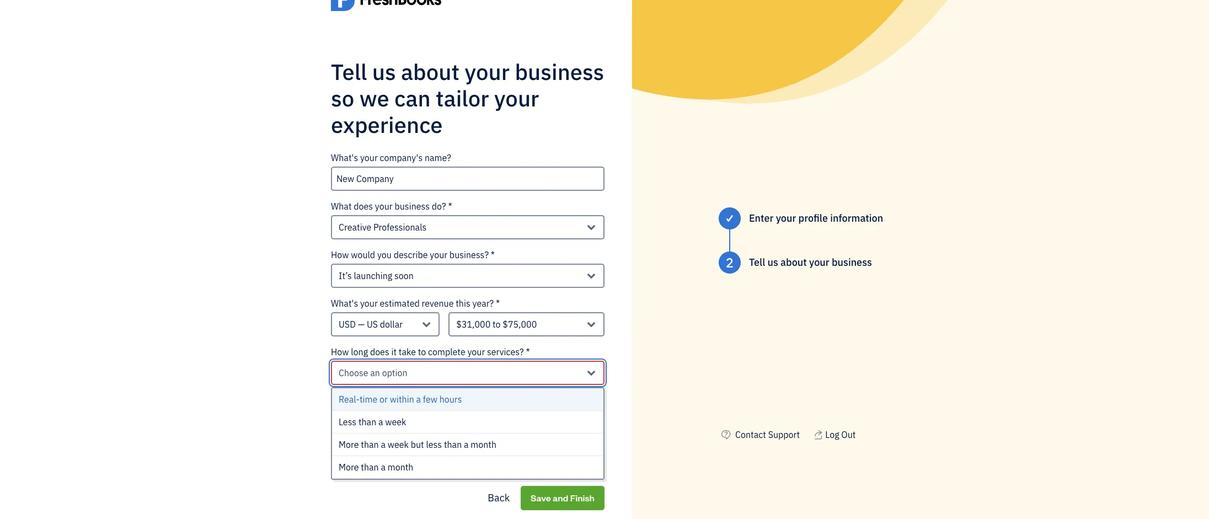 Task type: describe. For each thing, give the bounding box(es) containing it.
a for more than a month
[[381, 462, 386, 473]]

$31,000 to $75,000
[[456, 319, 537, 330]]

more than a week but less than a month option
[[332, 433, 604, 456]]

real-
[[339, 394, 360, 405]]

what's for what's your estimated revenue this year? *
[[331, 298, 358, 309]]

creative
[[339, 222, 371, 233]]

exclamationcircle image
[[331, 451, 339, 459]]

finish
[[570, 492, 595, 504]]

how for how would you describe your business? *
[[331, 249, 349, 260]]

more than a month
[[339, 462, 414, 473]]

field for exclamationcircle image
[[357, 389, 372, 399]]

can't for exclamationcircle icon
[[374, 451, 391, 461]]

tell for tell us about your business
[[749, 256, 765, 269]]

or inside "real-time or within a few hours" option
[[380, 394, 388, 405]]

offering
[[427, 470, 457, 481]]

week for less
[[385, 416, 406, 427]]

tell us about your business so we can tailor your experience
[[331, 57, 604, 139]]

is
[[399, 470, 405, 481]]

profile
[[799, 212, 828, 225]]

a down less than a week option
[[464, 439, 469, 450]]

exclamationcircle image
[[331, 389, 339, 398]]

few
[[423, 394, 438, 405]]

what do you currently use to bill your customers? *
[[331, 408, 532, 419]]

enter
[[749, 212, 774, 225]]

than right less
[[444, 439, 462, 450]]

different or customized
[[491, 492, 584, 503]]

contact support
[[736, 429, 800, 440]]

this
[[456, 298, 470, 309]]

what for what do you currently use to bill your customers? *
[[331, 408, 352, 419]]

but
[[411, 439, 424, 450]]

list box containing real-time or within a few hours
[[332, 388, 604, 479]]

logout image
[[813, 428, 823, 441]]

field for exclamationcircle icon
[[357, 451, 372, 461]]

us for tell us about your business so we can tailor your experience
[[372, 57, 396, 86]]

support
[[768, 429, 800, 440]]

a for more than a week but less than a month
[[381, 439, 386, 450]]

services?
[[487, 346, 524, 357]]

dollar
[[380, 319, 403, 330]]

about for tell us about your business so we can tailor your experience
[[401, 57, 460, 86]]

than for more than a month
[[361, 462, 379, 473]]

an
[[370, 367, 380, 378]]

be for exclamationcircle icon
[[393, 451, 402, 461]]

back button
[[479, 487, 519, 509]]

professionals
[[374, 222, 427, 233]]

you for do
[[366, 408, 380, 419]]

describe
[[394, 249, 428, 260]]

hours
[[440, 394, 462, 405]]

tailor
[[436, 84, 489, 112]]

it's launching soon
[[339, 270, 414, 281]]

do?
[[432, 201, 446, 212]]

0 horizontal spatial business
[[395, 201, 430, 212]]

to for bill
[[436, 408, 444, 419]]

$75,000
[[503, 319, 537, 330]]

Choose an option field
[[331, 361, 605, 385]]

what does your business do? *
[[331, 201, 452, 212]]

less
[[426, 439, 442, 450]]

1 horizontal spatial or
[[528, 492, 536, 503]]

it
[[391, 346, 397, 357]]

how customized is your offering for customers? *
[[331, 470, 525, 481]]

information
[[830, 212, 883, 225]]

for
[[460, 470, 471, 481]]

and
[[553, 492, 569, 504]]

contact
[[736, 429, 766, 440]]

Currency field
[[331, 312, 440, 336]]

about for tell us about your business
[[781, 256, 807, 269]]

we
[[360, 84, 389, 112]]

this field can't be blank for exclamationcircle icon
[[341, 451, 423, 461]]

would
[[351, 249, 375, 260]]

what's for what's your company's name?
[[331, 152, 358, 163]]

more than a week but less than a month
[[339, 439, 497, 450]]

log out
[[826, 429, 856, 440]]

business?
[[450, 249, 489, 260]]

1 horizontal spatial customized
[[538, 492, 584, 503]]

revenue
[[422, 298, 454, 309]]

enter your profile information
[[749, 212, 883, 225]]

log out button
[[813, 428, 856, 441]]

this for exclamationcircle icon
[[341, 451, 355, 461]]

company's
[[380, 152, 423, 163]]

experience
[[331, 110, 443, 139]]

this field can't be blank for exclamationcircle image
[[341, 389, 423, 399]]



Task type: locate. For each thing, give the bounding box(es) containing it.
2 can't from the top
[[374, 451, 391, 461]]

1 be from the top
[[393, 389, 402, 399]]

0 horizontal spatial about
[[401, 57, 460, 86]]

it's
[[339, 270, 352, 281]]

0 vertical spatial you
[[377, 249, 392, 260]]

less than a week option
[[332, 411, 604, 433]]

None text field
[[331, 166, 605, 191]]

1 what from the top
[[331, 201, 352, 212]]

customers? up back
[[473, 470, 519, 481]]

than inside less than a week option
[[359, 416, 376, 427]]

you
[[377, 249, 392, 260], [366, 408, 380, 419]]

take
[[399, 346, 416, 357]]

1 horizontal spatial month
[[471, 439, 497, 450]]

us
[[372, 57, 396, 86], [768, 256, 778, 269]]

than inside 'more than a month' option
[[361, 462, 379, 473]]

bill
[[446, 408, 458, 419]]

a
[[416, 394, 421, 405], [379, 416, 383, 427], [381, 439, 386, 450], [464, 439, 469, 450], [381, 462, 386, 473]]

complete
[[428, 346, 465, 357]]

2 vertical spatial to
[[436, 408, 444, 419]]

Creative Professionals field
[[331, 215, 605, 239]]

usd
[[339, 319, 356, 330]]

list box
[[332, 388, 604, 479]]

to left $75,000
[[493, 319, 501, 330]]

about inside tell us about your business so we can tailor your experience
[[401, 57, 460, 86]]

a up more than a month
[[381, 439, 386, 450]]

name?
[[425, 152, 451, 163]]

within
[[390, 394, 414, 405]]

0 horizontal spatial us
[[372, 57, 396, 86]]

1 horizontal spatial about
[[781, 256, 807, 269]]

2 this from the top
[[341, 451, 355, 461]]

what's down experience
[[331, 152, 358, 163]]

be for exclamationcircle image
[[393, 389, 402, 399]]

1 vertical spatial more
[[339, 462, 359, 473]]

field up do
[[357, 389, 372, 399]]

a inside 'more than a month' option
[[381, 462, 386, 473]]

1 vertical spatial be
[[393, 451, 402, 461]]

long
[[351, 346, 368, 357]]

1 vertical spatial this
[[341, 451, 355, 461]]

0 vertical spatial tell
[[331, 57, 367, 86]]

what's your company's name?
[[331, 152, 451, 163]]

1 this from the top
[[341, 389, 355, 399]]

or
[[380, 394, 388, 405], [528, 492, 536, 503]]

us
[[367, 319, 378, 330]]

customers? up more than a week but less than a month option
[[480, 408, 526, 419]]

0 vertical spatial can't
[[374, 389, 391, 399]]

this for exclamationcircle image
[[341, 389, 355, 399]]

0 horizontal spatial month
[[388, 462, 414, 473]]

0 horizontal spatial customized
[[351, 470, 397, 481]]

2 field from the top
[[357, 451, 372, 461]]

2 horizontal spatial to
[[493, 319, 501, 330]]

1 vertical spatial to
[[418, 346, 426, 357]]

or right time
[[380, 394, 388, 405]]

be up currently
[[393, 389, 402, 399]]

0 horizontal spatial tell
[[331, 57, 367, 86]]

a for less than a week
[[379, 416, 383, 427]]

about
[[401, 57, 460, 86], [781, 256, 807, 269]]

1 vertical spatial field
[[357, 451, 372, 461]]

0 vertical spatial this field can't be blank
[[341, 389, 423, 399]]

2 blank from the top
[[403, 451, 423, 461]]

2 how from the top
[[331, 346, 349, 357]]

1 horizontal spatial us
[[768, 256, 778, 269]]

1 vertical spatial tell
[[749, 256, 765, 269]]

0 vertical spatial more
[[339, 439, 359, 450]]

us inside tell us about your business so we can tailor your experience
[[372, 57, 396, 86]]

what for what does your business do? *
[[331, 201, 352, 212]]

0 vertical spatial what
[[331, 201, 352, 212]]

0 vertical spatial this
[[341, 389, 355, 399]]

1 vertical spatial business
[[395, 201, 430, 212]]

than down less than a week
[[361, 439, 379, 450]]

1 vertical spatial customers?
[[473, 470, 519, 481]]

week
[[385, 416, 406, 427], [388, 439, 409, 450]]

a left is
[[381, 462, 386, 473]]

less
[[339, 416, 357, 427]]

0 vertical spatial what's
[[331, 152, 358, 163]]

2 this field can't be blank from the top
[[341, 451, 423, 461]]

does left 'it'
[[370, 346, 389, 357]]

1 vertical spatial can't
[[374, 451, 391, 461]]

month down but
[[388, 462, 414, 473]]

you for would
[[377, 249, 392, 260]]

0 vertical spatial to
[[493, 319, 501, 330]]

business
[[515, 57, 604, 86], [395, 201, 430, 212], [832, 256, 872, 269]]

0 vertical spatial customized
[[351, 470, 397, 481]]

this right exclamationcircle image
[[341, 389, 355, 399]]

more than a month option
[[332, 456, 604, 479]]

this right exclamationcircle icon
[[341, 451, 355, 461]]

to right take on the left bottom
[[418, 346, 426, 357]]

how left long
[[331, 346, 349, 357]]

2 what's from the top
[[331, 298, 358, 309]]

real-time or within a few hours option
[[332, 388, 604, 411]]

how up "it's"
[[331, 249, 349, 260]]

month
[[471, 439, 497, 450], [388, 462, 414, 473]]

1 vertical spatial how
[[331, 346, 349, 357]]

use
[[420, 408, 434, 419]]

1 field from the top
[[357, 389, 372, 399]]

week left but
[[388, 439, 409, 450]]

business inside tell us about your business so we can tailor your experience
[[515, 57, 604, 86]]

currently
[[382, 408, 418, 419]]

what
[[331, 201, 352, 212], [331, 408, 352, 419]]

month down less than a week option
[[471, 439, 497, 450]]

more
[[339, 439, 359, 450], [339, 462, 359, 473]]

does up creative at the top
[[354, 201, 373, 212]]

1 vertical spatial what's
[[331, 298, 358, 309]]

do
[[354, 408, 364, 419]]

so
[[331, 84, 354, 112]]

can't for exclamationcircle image
[[374, 389, 391, 399]]

be up is
[[393, 451, 402, 461]]

you right would
[[377, 249, 392, 260]]

soon
[[394, 270, 414, 281]]

less than a week
[[339, 416, 406, 427]]

0 vertical spatial or
[[380, 394, 388, 405]]

0 vertical spatial customers?
[[480, 408, 526, 419]]

more for more than a week but less than a month
[[339, 439, 359, 450]]

your
[[465, 57, 510, 86], [494, 84, 539, 112], [360, 152, 378, 163], [375, 201, 393, 212], [776, 212, 796, 225], [430, 249, 448, 260], [809, 256, 830, 269], [360, 298, 378, 309], [468, 346, 485, 357], [461, 408, 478, 419], [407, 470, 425, 481]]

a right do
[[379, 416, 383, 427]]

1 what's from the top
[[331, 152, 358, 163]]

week inside option
[[385, 416, 406, 427]]

2 horizontal spatial business
[[832, 256, 872, 269]]

week down real-time or within a few hours
[[385, 416, 406, 427]]

1 vertical spatial month
[[388, 462, 414, 473]]

out
[[842, 429, 856, 440]]

different
[[491, 492, 526, 503]]

a left few
[[416, 394, 421, 405]]

$31,000
[[456, 319, 491, 330]]

1 vertical spatial this field can't be blank
[[341, 451, 423, 461]]

what's
[[331, 152, 358, 163], [331, 298, 358, 309]]

time
[[360, 394, 378, 405]]

to for complete
[[418, 346, 426, 357]]

1 vertical spatial blank
[[403, 451, 423, 461]]

week for more
[[388, 439, 409, 450]]

to inside field
[[493, 319, 501, 330]]

1 vertical spatial does
[[370, 346, 389, 357]]

0 horizontal spatial to
[[418, 346, 426, 357]]

freshbooks logo image
[[331, 0, 441, 27]]

estimated
[[380, 298, 420, 309]]

how would you describe your business? *
[[331, 249, 495, 260]]

this field can't be blank
[[341, 389, 423, 399], [341, 451, 423, 461]]

tell for tell us about your business so we can tailor your experience
[[331, 57, 367, 86]]

1 blank from the top
[[403, 389, 423, 399]]

launching
[[354, 270, 392, 281]]

0 vertical spatial be
[[393, 389, 402, 399]]

than left is
[[361, 462, 379, 473]]

1 can't from the top
[[374, 389, 391, 399]]

back
[[488, 492, 510, 504]]

—
[[358, 319, 365, 330]]

2 vertical spatial business
[[832, 256, 872, 269]]

save and finish
[[531, 492, 595, 504]]

tell inside tell us about your business so we can tailor your experience
[[331, 57, 367, 86]]

1 vertical spatial customized
[[538, 492, 584, 503]]

us for tell us about your business
[[768, 256, 778, 269]]

blank down but
[[403, 451, 423, 461]]

than for more than a week but less than a month
[[361, 439, 379, 450]]

choose an option
[[339, 367, 407, 378]]

how for how customized is your offering for customers? *
[[331, 470, 349, 481]]

2 more from the top
[[339, 462, 359, 473]]

0 horizontal spatial or
[[380, 394, 388, 405]]

2 be from the top
[[393, 451, 402, 461]]

more for more than a month
[[339, 462, 359, 473]]

can't down an
[[374, 389, 391, 399]]

what's up "usd"
[[331, 298, 358, 309]]

what's your estimated revenue this year? *
[[331, 298, 500, 309]]

real-time or within a few hours
[[339, 394, 462, 405]]

business for tell us about your business so we can tailor your experience
[[515, 57, 604, 86]]

tell
[[331, 57, 367, 86], [749, 256, 765, 269]]

0 vertical spatial business
[[515, 57, 604, 86]]

1 vertical spatial about
[[781, 256, 807, 269]]

1 more from the top
[[339, 439, 359, 450]]

how
[[331, 249, 349, 260], [331, 346, 349, 357], [331, 470, 349, 481]]

field up more than a month
[[357, 451, 372, 461]]

than for less than a week
[[359, 416, 376, 427]]

blank left few
[[403, 389, 423, 399]]

1 vertical spatial what
[[331, 408, 352, 419]]

us right so
[[372, 57, 396, 86]]

0 vertical spatial blank
[[403, 389, 423, 399]]

1 how from the top
[[331, 249, 349, 260]]

0 vertical spatial about
[[401, 57, 460, 86]]

2 vertical spatial how
[[331, 470, 349, 481]]

how long does it take to complete your services? *
[[331, 346, 530, 357]]

than right the less
[[359, 416, 376, 427]]

a inside less than a week option
[[379, 416, 383, 427]]

contact support link
[[736, 429, 800, 440]]

save
[[531, 492, 551, 504]]

customized
[[351, 470, 397, 481], [538, 492, 584, 503]]

or right different
[[528, 492, 536, 503]]

this
[[341, 389, 355, 399], [341, 451, 355, 461]]

this field can't be blank down an
[[341, 389, 423, 399]]

1 vertical spatial week
[[388, 439, 409, 450]]

what down the real-
[[331, 408, 352, 419]]

week inside option
[[388, 439, 409, 450]]

you right do
[[366, 408, 380, 419]]

It's launching soon field
[[331, 264, 605, 288]]

business for tell us about your business
[[832, 256, 872, 269]]

0 vertical spatial week
[[385, 416, 406, 427]]

month inside 'more than a month' option
[[388, 462, 414, 473]]

month inside more than a week but less than a month option
[[471, 439, 497, 450]]

can
[[395, 84, 431, 112]]

can't up more than a month
[[374, 451, 391, 461]]

1 horizontal spatial to
[[436, 408, 444, 419]]

us down enter
[[768, 256, 778, 269]]

1 horizontal spatial tell
[[749, 256, 765, 269]]

this field can't be blank up more than a month
[[341, 451, 423, 461]]

blank
[[403, 389, 423, 399], [403, 451, 423, 461]]

option
[[382, 367, 407, 378]]

$31,000 to $75,000 field
[[449, 312, 605, 336]]

to left bill
[[436, 408, 444, 419]]

how for how long does it take to complete your services? *
[[331, 346, 349, 357]]

creative professionals
[[339, 222, 427, 233]]

0 vertical spatial us
[[372, 57, 396, 86]]

does
[[354, 201, 373, 212], [370, 346, 389, 357]]

1 vertical spatial you
[[366, 408, 380, 419]]

than
[[359, 416, 376, 427], [361, 439, 379, 450], [444, 439, 462, 450], [361, 462, 379, 473]]

3 how from the top
[[331, 470, 349, 481]]

0 vertical spatial how
[[331, 249, 349, 260]]

save and finish button
[[521, 486, 605, 510]]

how down exclamationcircle icon
[[331, 470, 349, 481]]

1 this field can't be blank from the top
[[341, 389, 423, 399]]

blank for exclamationcircle icon
[[403, 451, 423, 461]]

customers?
[[480, 408, 526, 419], [473, 470, 519, 481]]

tell us about your business
[[749, 256, 872, 269]]

support image
[[719, 428, 733, 441]]

1 vertical spatial or
[[528, 492, 536, 503]]

0 vertical spatial does
[[354, 201, 373, 212]]

1 horizontal spatial business
[[515, 57, 604, 86]]

2 what from the top
[[331, 408, 352, 419]]

usd — us dollar
[[339, 319, 403, 330]]

*
[[448, 201, 452, 212], [491, 249, 495, 260], [496, 298, 500, 309], [526, 346, 530, 357], [528, 408, 532, 419], [521, 470, 525, 481]]

choose
[[339, 367, 368, 378]]

to
[[493, 319, 501, 330], [418, 346, 426, 357], [436, 408, 444, 419]]

blank for exclamationcircle image
[[403, 389, 423, 399]]

what up creative at the top
[[331, 201, 352, 212]]

log
[[826, 429, 840, 440]]

0 vertical spatial month
[[471, 439, 497, 450]]

0 vertical spatial field
[[357, 389, 372, 399]]

can't
[[374, 389, 391, 399], [374, 451, 391, 461]]

year?
[[473, 298, 494, 309]]

a inside "real-time or within a few hours" option
[[416, 394, 421, 405]]

1 vertical spatial us
[[768, 256, 778, 269]]



Task type: vqa. For each thing, say whether or not it's contained in the screenshot.
Long
yes



